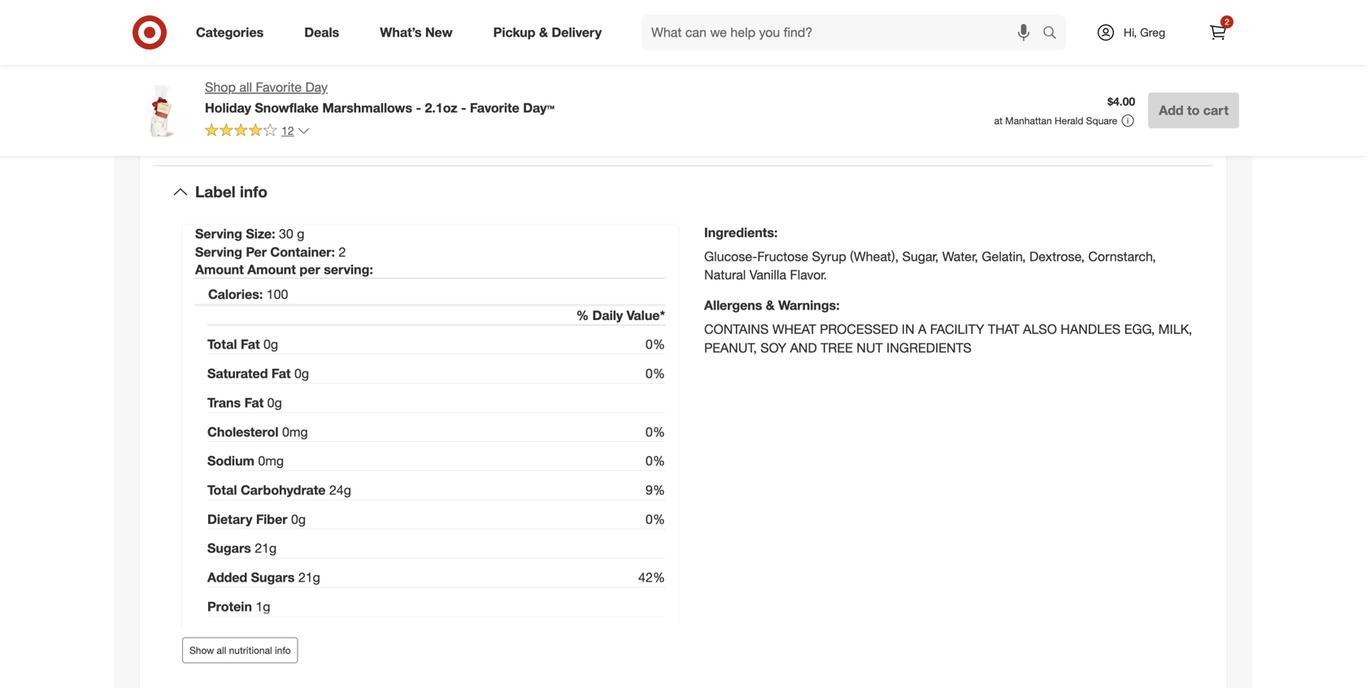 Task type: locate. For each thing, give the bounding box(es) containing it.
1 vertical spatial 21
[[298, 570, 313, 586]]

g for trans fat 0 g
[[275, 395, 282, 411]]

handles
[[1061, 322, 1121, 338]]

cart
[[1204, 102, 1229, 118]]

0 vertical spatial &
[[539, 24, 548, 40]]

0 right fiber
[[291, 512, 298, 528]]

item
[[712, 64, 751, 87]]

1 vertical spatial &
[[766, 298, 775, 314]]

5 0% from the top
[[646, 512, 665, 528]]

fat for trans fat
[[244, 395, 264, 411]]

all inside button
[[217, 645, 226, 657]]

2
[[1225, 17, 1230, 27], [339, 245, 346, 260]]

g for dietary fiber 0 g
[[298, 512, 306, 528]]

greg
[[1140, 25, 1166, 39]]

fructose
[[758, 249, 809, 265]]

1 horizontal spatial all
[[239, 79, 252, 95]]

&
[[539, 24, 548, 40], [766, 298, 775, 314]]

per
[[246, 245, 267, 260]]

what's new link
[[366, 15, 473, 50]]

1 horizontal spatial 2
[[1225, 17, 1230, 27]]

0 vertical spatial mg
[[289, 424, 308, 440]]

1
[[256, 599, 263, 615]]

dietary fiber 0 g
[[207, 512, 306, 528]]

g inside "serving size: 30 g serving per container: 2"
[[297, 226, 305, 242]]

2 right greg
[[1225, 17, 1230, 27]]

holiday
[[205, 100, 251, 116]]

0 right saturated
[[294, 366, 302, 382]]

2 serving from the top
[[195, 245, 242, 260]]

total carbohydrate 24 g
[[207, 483, 351, 499]]

1 horizontal spatial amount
[[247, 262, 296, 278]]

sodium 0 mg
[[207, 454, 284, 469]]

24
[[329, 483, 344, 499]]

sugar,
[[903, 249, 939, 265]]

2 total from the top
[[207, 483, 237, 499]]

syrup
[[812, 249, 847, 265]]

and
[[790, 340, 817, 356]]

1 vertical spatial info
[[275, 645, 291, 657]]

2 vertical spatial fat
[[244, 395, 264, 411]]

dietary
[[207, 512, 252, 528]]

0 horizontal spatial mg
[[265, 454, 284, 469]]

:
[[370, 262, 373, 278]]

total up saturated
[[207, 337, 237, 353]]

0 down saturated fat 0 g
[[267, 395, 275, 411]]

also
[[1023, 322, 1057, 338]]

favorite
[[256, 79, 302, 95], [470, 100, 520, 116]]

12 link
[[205, 123, 310, 141]]

serving left "per"
[[195, 245, 242, 260]]

sugars down dietary
[[207, 541, 251, 557]]

0 vertical spatial info
[[240, 183, 268, 201]]

ingredients: glucose-fructose syrup (wheat), sugar, water, gelatin, dextrose, cornstarch, natural vanilla flavor.
[[704, 225, 1156, 283]]

0 horizontal spatial amount
[[195, 262, 244, 278]]

fat right saturated
[[272, 366, 291, 382]]

%
[[576, 308, 589, 324]]

trans
[[207, 395, 241, 411]]

sugars up 1
[[251, 570, 295, 586]]

info right "nutritional"
[[275, 645, 291, 657]]

1 horizontal spatial info
[[275, 645, 291, 657]]

& inside allergens & warnings: contains wheat processed in a facility that also handles egg, milk, peanut, soy and tree nut ingredients
[[766, 298, 775, 314]]

deals link
[[291, 15, 360, 50]]

% daily value*
[[576, 308, 665, 324]]

all right show
[[217, 645, 226, 657]]

& down vanilla
[[766, 298, 775, 314]]

amount down "per"
[[247, 262, 296, 278]]

pickup & delivery
[[493, 24, 602, 40]]

1 total from the top
[[207, 337, 237, 353]]

categories
[[196, 24, 264, 40]]

100
[[267, 287, 288, 303]]

add
[[1159, 102, 1184, 118]]

0 for saturated fat
[[294, 366, 302, 382]]

g for serving size: 30 g serving per container: 2
[[297, 226, 305, 242]]

2 0% from the top
[[646, 366, 665, 382]]

- right 2.1oz on the left top of page
[[461, 100, 466, 116]]

0 up saturated fat 0 g
[[264, 337, 271, 353]]

info right label
[[240, 183, 268, 201]]

0 horizontal spatial &
[[539, 24, 548, 40]]

per
[[300, 262, 320, 278]]

1 0% from the top
[[646, 337, 665, 353]]

3 0% from the top
[[646, 424, 665, 440]]

ingredients:
[[704, 225, 778, 241]]

favorite left day™
[[470, 100, 520, 116]]

21
[[255, 541, 269, 557], [298, 570, 313, 586]]

1 horizontal spatial mg
[[289, 424, 308, 440]]

1 horizontal spatial -
[[461, 100, 466, 116]]

g for total carbohydrate 24 g
[[344, 483, 351, 499]]

1 vertical spatial all
[[217, 645, 226, 657]]

amount
[[195, 262, 244, 278], [247, 262, 296, 278]]

& right the pickup
[[539, 24, 548, 40]]

0 vertical spatial favorite
[[256, 79, 302, 95]]

4 0% from the top
[[646, 454, 665, 469]]

mg up 'total carbohydrate 24 g'
[[265, 454, 284, 469]]

what's
[[380, 24, 422, 40]]

1 horizontal spatial 21
[[298, 570, 313, 586]]

favorite up snowflake
[[256, 79, 302, 95]]

0 vertical spatial fat
[[241, 337, 260, 353]]

fat for total fat
[[241, 337, 260, 353]]

0 vertical spatial all
[[239, 79, 252, 95]]

all for show
[[217, 645, 226, 657]]

saturated
[[207, 366, 268, 382]]

0% for cholesterol 0 mg
[[646, 424, 665, 440]]

1 horizontal spatial favorite
[[470, 100, 520, 116]]

mg right cholesterol
[[289, 424, 308, 440]]

gelatin,
[[982, 249, 1026, 265]]

info
[[240, 183, 268, 201], [275, 645, 291, 657]]

0 horizontal spatial info
[[240, 183, 268, 201]]

0 horizontal spatial -
[[416, 100, 421, 116]]

g for saturated fat 0 g
[[302, 366, 309, 382]]

snowflake
[[255, 100, 319, 116]]

0 vertical spatial total
[[207, 337, 237, 353]]

1 vertical spatial favorite
[[470, 100, 520, 116]]

wheat
[[773, 322, 816, 338]]

0 horizontal spatial 2
[[339, 245, 346, 260]]

allergens
[[704, 298, 762, 314]]

- left 2.1oz on the left top of page
[[416, 100, 421, 116]]

1 vertical spatial mg
[[265, 454, 284, 469]]

total up dietary
[[207, 483, 237, 499]]

1 horizontal spatial &
[[766, 298, 775, 314]]

0%
[[646, 337, 665, 353], [646, 366, 665, 382], [646, 424, 665, 440], [646, 454, 665, 469], [646, 512, 665, 528], [646, 629, 665, 644]]

dextrose,
[[1030, 249, 1085, 265]]

0% for saturated fat 0 g
[[646, 366, 665, 382]]

shop all favorite day holiday snowflake marshmallows - 2.1oz - favorite day™
[[205, 79, 555, 116]]

info inside button
[[275, 645, 291, 657]]

pickup
[[493, 24, 536, 40]]

egg,
[[1125, 322, 1155, 338]]

fat up cholesterol 0 mg
[[244, 395, 264, 411]]

total for total carbohydrate
[[207, 483, 237, 499]]

1 vertical spatial fat
[[272, 366, 291, 382]]

2 inside "serving size: 30 g serving per container: 2"
[[339, 245, 346, 260]]

herald
[[1055, 115, 1084, 127]]

serving left size:
[[195, 226, 242, 242]]

1 vertical spatial 2
[[339, 245, 346, 260]]

0 horizontal spatial 21
[[255, 541, 269, 557]]

$4.00
[[1108, 94, 1136, 109]]

carbohydrate
[[241, 483, 326, 499]]

1 vertical spatial total
[[207, 483, 237, 499]]

0 for dietary fiber
[[291, 512, 298, 528]]

cholesterol
[[207, 424, 279, 440]]

fat
[[241, 337, 260, 353], [272, 366, 291, 382], [244, 395, 264, 411]]

-
[[416, 100, 421, 116], [461, 100, 466, 116]]

amount up calories:
[[195, 262, 244, 278]]

total
[[207, 337, 237, 353], [207, 483, 237, 499]]

0 vertical spatial serving
[[195, 226, 242, 242]]

0 horizontal spatial all
[[217, 645, 226, 657]]

fat up saturated fat 0 g
[[241, 337, 260, 353]]

total for total fat
[[207, 337, 237, 353]]

0 right cholesterol
[[282, 424, 289, 440]]

all inside shop all favorite day holiday snowflake marshmallows - 2.1oz - favorite day™
[[239, 79, 252, 95]]

0
[[264, 337, 271, 353], [294, 366, 302, 382], [267, 395, 275, 411], [282, 424, 289, 440], [258, 454, 265, 469], [291, 512, 298, 528]]

show
[[190, 645, 214, 657]]

2 up serving
[[339, 245, 346, 260]]

milk,
[[1159, 322, 1193, 338]]

all right shop
[[239, 79, 252, 95]]

g for total fat 0 g
[[271, 337, 278, 353]]

0 for total fat
[[264, 337, 271, 353]]

in
[[902, 322, 915, 338]]

calories:
[[208, 287, 263, 303]]

search
[[1035, 26, 1075, 42]]

1 vertical spatial serving
[[195, 245, 242, 260]]



Task type: vqa. For each thing, say whether or not it's contained in the screenshot.
registry
no



Task type: describe. For each thing, give the bounding box(es) containing it.
0% for sodium 0 mg
[[646, 454, 665, 469]]

container:
[[270, 245, 335, 260]]

image of holiday snowflake marshmallows - 2.1oz - favorite day™ image
[[127, 78, 192, 143]]

2 link
[[1201, 15, 1236, 50]]

(wheat),
[[850, 249, 899, 265]]

about this item
[[616, 64, 751, 87]]

categories link
[[182, 15, 284, 50]]

this
[[674, 64, 707, 87]]

1 amount from the left
[[195, 262, 244, 278]]

facility
[[930, 322, 985, 338]]

fiber
[[256, 512, 288, 528]]

cornstarch,
[[1089, 249, 1156, 265]]

label info button
[[153, 166, 1214, 218]]

what's new
[[380, 24, 453, 40]]

label info
[[195, 183, 268, 201]]

42%
[[639, 570, 665, 586]]

mg for sodium 0 mg
[[265, 454, 284, 469]]

ingredients
[[887, 340, 972, 356]]

added sugars 21 g
[[207, 570, 320, 586]]

0 down cholesterol 0 mg
[[258, 454, 265, 469]]

day™
[[523, 100, 555, 116]]

2 - from the left
[[461, 100, 466, 116]]

tree
[[821, 340, 853, 356]]

pickup & delivery link
[[480, 15, 622, 50]]

0 horizontal spatial favorite
[[256, 79, 302, 95]]

a
[[918, 322, 927, 338]]

protein
[[207, 599, 252, 615]]

show all nutritional info button
[[182, 638, 298, 664]]

at
[[995, 115, 1003, 127]]

info inside 'dropdown button'
[[240, 183, 268, 201]]

daily
[[593, 308, 623, 324]]

serving size: 30 g serving per container: 2
[[195, 226, 346, 260]]

12
[[281, 124, 294, 138]]

marshmallows
[[322, 100, 412, 116]]

water,
[[943, 249, 978, 265]]

deals
[[304, 24, 339, 40]]

that
[[988, 322, 1020, 338]]

saturated fat 0 g
[[207, 366, 309, 382]]

cholesterol 0 mg
[[207, 424, 308, 440]]

30
[[279, 226, 293, 242]]

delivery
[[552, 24, 602, 40]]

9%
[[646, 483, 665, 499]]

all for shop
[[239, 79, 252, 95]]

at manhattan herald square
[[995, 115, 1118, 127]]

show all nutritional info
[[190, 645, 291, 657]]

to
[[1188, 102, 1200, 118]]

mg for cholesterol 0 mg
[[289, 424, 308, 440]]

square
[[1086, 115, 1118, 127]]

sodium
[[207, 454, 255, 469]]

0 vertical spatial 21
[[255, 541, 269, 557]]

manhattan
[[1006, 115, 1052, 127]]

nutritional
[[229, 645, 272, 657]]

added
[[207, 570, 247, 586]]

warnings:
[[779, 298, 840, 314]]

6 0% from the top
[[646, 629, 665, 644]]

serving
[[324, 262, 370, 278]]

& for warnings:
[[766, 298, 775, 314]]

new
[[425, 24, 453, 40]]

search button
[[1035, 15, 1075, 54]]

about
[[616, 64, 669, 87]]

day
[[305, 79, 328, 95]]

1 serving from the top
[[195, 226, 242, 242]]

0 vertical spatial sugars
[[207, 541, 251, 557]]

size:
[[246, 226, 275, 242]]

What can we help you find? suggestions appear below search field
[[642, 15, 1047, 50]]

trans fat 0 g
[[207, 395, 282, 411]]

processed
[[820, 322, 898, 338]]

protein 1 g
[[207, 599, 270, 615]]

0 vertical spatial 2
[[1225, 17, 1230, 27]]

1 vertical spatial sugars
[[251, 570, 295, 586]]

fat for saturated fat
[[272, 366, 291, 382]]

glucose-
[[704, 249, 758, 265]]

soy
[[761, 340, 787, 356]]

vanilla
[[750, 267, 787, 283]]

1 - from the left
[[416, 100, 421, 116]]

hi, greg
[[1124, 25, 1166, 39]]

2 amount from the left
[[247, 262, 296, 278]]

add to cart button
[[1149, 93, 1240, 129]]

natural
[[704, 267, 746, 283]]

0 for trans fat
[[267, 395, 275, 411]]

g for added sugars 21 g
[[313, 570, 320, 586]]

& for delivery
[[539, 24, 548, 40]]

nut
[[857, 340, 883, 356]]

0% for total fat 0 g
[[646, 337, 665, 353]]

0% for dietary fiber 0 g
[[646, 512, 665, 528]]

allergens & warnings: contains wheat processed in a facility that also handles egg, milk, peanut, soy and tree nut ingredients
[[704, 298, 1193, 356]]

flavor.
[[790, 267, 827, 283]]

value*
[[627, 308, 665, 324]]

total fat 0 g
[[207, 337, 278, 353]]

sugars 21 g
[[207, 541, 277, 557]]

label
[[195, 183, 236, 201]]



